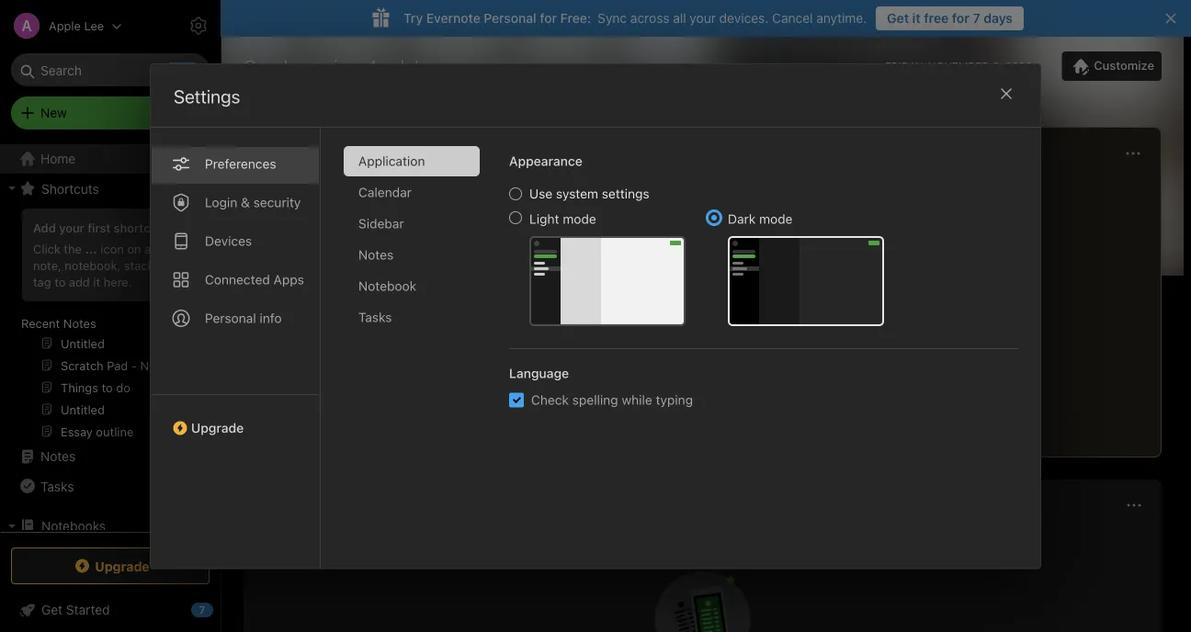 Task type: vqa. For each thing, say whether or not it's contained in the screenshot.
mode associated with Dark mode
yes



Task type: locate. For each thing, give the bounding box(es) containing it.
first
[[88, 221, 111, 235]]

for left free:
[[540, 11, 557, 26]]

personal right the evernote
[[484, 11, 537, 26]]

tab list
[[151, 128, 321, 569], [344, 146, 495, 569], [247, 172, 845, 191]]

to left do
[[658, 223, 670, 238]]

to right the tag
[[54, 275, 66, 289]]

the left future
[[443, 260, 462, 275]]

0 horizontal spatial for
[[540, 11, 557, 26]]

... down who's
[[782, 376, 793, 391]]

tasks down 'notebook'
[[359, 310, 392, 325]]

recent for recent
[[258, 172, 300, 188]]

it right get
[[913, 11, 921, 26]]

recent notes
[[21, 316, 96, 330]]

spelling
[[573, 393, 619, 408]]

do now do soon for the future button
[[429, 208, 587, 445]]

0 vertical spatial upgrade
[[191, 421, 244, 436]]

to inside things to do send email
[[658, 223, 670, 238]]

for inside button
[[953, 11, 970, 26]]

notes button
[[255, 142, 324, 164]]

now
[[463, 243, 488, 258]]

0 horizontal spatial a
[[145, 242, 151, 256]]

recent down the tag
[[21, 316, 60, 330]]

2 for from the left
[[953, 11, 970, 26]]

mode for light mode
[[563, 211, 597, 227]]

story
[[852, 276, 882, 292]]

upgrade inside tab list
[[191, 421, 244, 436]]

1 vertical spatial recent
[[21, 316, 60, 330]]

tasks button
[[0, 472, 212, 501]]

0 vertical spatial a
[[145, 242, 151, 256]]

group containing add your first shortcut
[[0, 203, 212, 450]]

0 horizontal spatial personal
[[205, 311, 256, 326]]

questions
[[274, 276, 334, 292]]

None search field
[[24, 53, 197, 86]]

tree
[[0, 144, 221, 633]]

2023
[[1006, 60, 1033, 73]]

your up click the ...
[[59, 221, 84, 235]]

tab list containing application
[[344, 146, 495, 569]]

0 horizontal spatial ...
[[85, 242, 97, 256]]

1 horizontal spatial a
[[807, 260, 814, 275]]

who.
[[819, 326, 848, 341]]

0 horizontal spatial it
[[93, 275, 100, 289]]

min
[[284, 419, 303, 432]]

things to do send email
[[612, 223, 690, 258]]

personal down connected
[[205, 311, 256, 326]]

1 vertical spatial ...
[[782, 376, 793, 391]]

shortcut
[[114, 221, 162, 235]]

...
[[85, 242, 97, 256], [782, 376, 793, 391]]

dark mode
[[728, 211, 793, 227]]

3,
[[993, 60, 1003, 73]]

2 mode from the left
[[760, 211, 793, 227]]

login & security
[[205, 195, 301, 210]]

1 horizontal spatial do
[[491, 243, 508, 258]]

tag
[[33, 275, 51, 289]]

all
[[673, 11, 687, 26]]

check
[[532, 393, 569, 408]]

sidebar
[[359, 216, 404, 231]]

calendar
[[359, 185, 412, 200]]

Start writing… text field
[[887, 174, 1161, 442]]

mode down system
[[563, 211, 597, 227]]

0 horizontal spatial recent
[[21, 316, 60, 330]]

1 horizontal spatial the
[[443, 260, 462, 275]]

0 horizontal spatial do
[[443, 243, 460, 258]]

1 for from the left
[[540, 11, 557, 26]]

good
[[244, 55, 288, 77]]

or right 'stack'
[[157, 258, 169, 272]]

1 horizontal spatial for
[[953, 11, 970, 26]]

7
[[974, 11, 981, 26]]

your down rela at the right bottom of the page
[[848, 359, 874, 374]]

add up click
[[33, 221, 56, 235]]

do now do soon for the future
[[443, 243, 563, 275]]

... inside untitled about this template: got a lot of charac ters in your story or novel? here's an easy way to remember who's who. add de tails like age, rela tionship to your hero, ...
[[782, 376, 793, 391]]

1 horizontal spatial or
[[885, 276, 898, 292]]

do left now
[[443, 243, 460, 258]]

notes down 'add'
[[63, 316, 96, 330]]

upgrade button inside tab list
[[151, 394, 320, 443]]

notes inside notes "button"
[[258, 145, 302, 160]]

1 do from the left
[[443, 243, 460, 258]]

notebook tab
[[344, 271, 480, 301]]

or inside icon on a note, notebook, stack or tag to add it here.
[[157, 258, 169, 272]]

add down remember on the right of the page
[[851, 326, 875, 341]]

hero,
[[878, 359, 908, 374]]

notes
[[324, 223, 359, 238]]

1 vertical spatial add
[[851, 326, 875, 341]]

option group containing use system settings
[[509, 186, 885, 326]]

tab list containing preferences
[[151, 128, 321, 569]]

tasks
[[359, 310, 392, 325], [40, 479, 74, 494]]

for left 7
[[953, 11, 970, 26]]

personal inside tab list
[[205, 311, 256, 326]]

the inside group
[[64, 242, 82, 256]]

your right all
[[690, 11, 716, 26]]

0 vertical spatial or
[[157, 258, 169, 272]]

0 vertical spatial it
[[913, 11, 921, 26]]

mode right dark at the right of page
[[760, 211, 793, 227]]

good morning, apple!
[[244, 55, 420, 77]]

ago
[[306, 419, 325, 432]]

1 vertical spatial it
[[93, 275, 100, 289]]

1 horizontal spatial add
[[851, 326, 875, 341]]

tasks inside tab
[[359, 310, 392, 325]]

notes link
[[0, 442, 212, 472]]

add
[[33, 221, 56, 235], [851, 326, 875, 341]]

1 vertical spatial tasks
[[40, 479, 74, 494]]

0 vertical spatial personal
[[484, 11, 537, 26]]

notes
[[258, 145, 302, 160], [359, 247, 394, 262], [337, 276, 373, 292], [63, 316, 96, 330], [40, 449, 76, 464]]

0 vertical spatial upgrade button
[[151, 394, 320, 443]]

to inside icon on a note, notebook, stack or tag to add it here.
[[54, 275, 66, 289]]

tasks up notebooks
[[40, 479, 74, 494]]

1 mode from the left
[[563, 211, 597, 227]]

charac
[[851, 260, 897, 275]]

notes up tasks button
[[40, 449, 76, 464]]

anytime.
[[817, 11, 867, 26]]

1 horizontal spatial ...
[[782, 376, 793, 391]]

0 vertical spatial the
[[64, 242, 82, 256]]

notebook,
[[65, 258, 121, 272]]

lecture
[[274, 223, 321, 238]]

3
[[274, 419, 281, 432]]

notes up recent tab
[[258, 145, 302, 160]]

or up easy
[[885, 276, 898, 292]]

tasks tab
[[344, 302, 480, 333]]

upgrade button
[[151, 394, 320, 443], [11, 548, 210, 585]]

recently captured
[[258, 498, 396, 513]]

professor/speaker:
[[274, 260, 386, 275]]

a inside icon on a note, notebook, stack or tag to add it here.
[[145, 242, 151, 256]]

customize
[[1095, 59, 1155, 72]]

tab
[[340, 526, 383, 544]]

check spelling while typing
[[532, 393, 693, 408]]

upgrade for upgrade popup button within tab list
[[191, 421, 244, 436]]

1 horizontal spatial recent
[[258, 172, 300, 188]]

0 vertical spatial recent
[[258, 172, 300, 188]]

who's
[[782, 326, 816, 341]]

upgrade down notebooks link at the left bottom of the page
[[95, 559, 150, 574]]

0 horizontal spatial or
[[157, 258, 169, 272]]

1 horizontal spatial personal
[[484, 11, 537, 26]]

it down notebook,
[[93, 275, 100, 289]]

recent up security
[[258, 172, 300, 188]]

option group
[[509, 186, 885, 326]]

Light mode radio
[[509, 211, 522, 224]]

personal
[[484, 11, 537, 26], [205, 311, 256, 326]]

1 vertical spatial personal
[[205, 311, 256, 326]]

1 vertical spatial upgrade
[[95, 559, 150, 574]]

Check spelling while typing checkbox
[[509, 393, 524, 408]]

for
[[540, 11, 557, 26], [953, 11, 970, 26]]

rela
[[862, 343, 890, 358]]

a left lot
[[807, 260, 814, 275]]

1 horizontal spatial tasks
[[359, 310, 392, 325]]

stack
[[124, 258, 154, 272]]

here's
[[823, 293, 861, 308]]

devices.
[[720, 11, 769, 26]]

morning,
[[292, 55, 363, 77]]

1 vertical spatial a
[[807, 260, 814, 275]]

0 horizontal spatial add
[[33, 221, 56, 235]]

language
[[509, 366, 569, 381]]

recent
[[258, 172, 300, 188], [21, 316, 60, 330]]

tree containing home
[[0, 144, 221, 633]]

notes down sidebar
[[359, 247, 394, 262]]

recent tab
[[258, 172, 300, 191]]

0 vertical spatial ...
[[85, 242, 97, 256]]

0 horizontal spatial upgrade
[[95, 559, 150, 574]]

use system settings
[[530, 186, 650, 201]]

1 horizontal spatial upgrade
[[191, 421, 244, 436]]

1 horizontal spatial it
[[913, 11, 921, 26]]

0 vertical spatial add
[[33, 221, 56, 235]]

do
[[674, 223, 690, 238]]

upgrade left 3
[[191, 421, 244, 436]]

group
[[0, 203, 212, 450]]

suggested tab
[[322, 172, 386, 191]]

1 horizontal spatial mode
[[760, 211, 793, 227]]

0 horizontal spatial mode
[[563, 211, 597, 227]]

the inside do now do soon for the future
[[443, 260, 462, 275]]

1 vertical spatial or
[[885, 276, 898, 292]]

0 vertical spatial tasks
[[359, 310, 392, 325]]

notes inside notes link
[[40, 449, 76, 464]]

dark
[[728, 211, 756, 227]]

do up future
[[491, 243, 508, 258]]

1 vertical spatial the
[[443, 260, 462, 275]]

application
[[359, 153, 425, 169]]

a right on
[[145, 242, 151, 256]]

on
[[127, 242, 141, 256]]

like
[[809, 343, 829, 358]]

info
[[260, 311, 282, 326]]

recent for recent notes
[[21, 316, 60, 330]]

... up notebook,
[[85, 242, 97, 256]]

cancel
[[773, 11, 813, 26]]

sync
[[598, 11, 627, 26]]

mode
[[563, 211, 597, 227], [760, 211, 793, 227]]

notes tab
[[344, 240, 480, 270]]

0 horizontal spatial tasks
[[40, 479, 74, 494]]

to
[[658, 223, 670, 238], [54, 275, 66, 289], [808, 309, 820, 325], [832, 359, 844, 374]]

in
[[808, 276, 819, 292]]

0 horizontal spatial the
[[64, 242, 82, 256]]

upgrade
[[191, 421, 244, 436], [95, 559, 150, 574]]

customize button
[[1062, 52, 1162, 81]]

friday, november 3, 2023
[[885, 60, 1033, 73]]

tab list for application
[[151, 128, 321, 569]]

home
[[40, 151, 76, 166]]

add
[[69, 275, 90, 289]]

add inside untitled about this template: got a lot of charac ters in your story or novel? here's an easy way to remember who's who. add de tails like age, rela tionship to your hero, ...
[[851, 326, 875, 341]]

notes down professor/speaker: at the left top of the page
[[337, 276, 373, 292]]

the up notebook,
[[64, 242, 82, 256]]

icon on a note, notebook, stack or tag to add it here.
[[33, 242, 169, 289]]



Task type: describe. For each thing, give the bounding box(es) containing it.
suggested
[[322, 172, 386, 188]]

your down of
[[822, 276, 848, 292]]

settings
[[174, 85, 240, 107]]

friday,
[[885, 60, 926, 73]]

your inside group
[[59, 221, 84, 235]]

notes inside group
[[63, 316, 96, 330]]

of
[[836, 260, 848, 275]]

application tab
[[344, 146, 480, 176]]

2 do from the left
[[491, 243, 508, 258]]

upgrade for bottommost upgrade popup button
[[95, 559, 150, 574]]

for
[[544, 243, 563, 258]]

lot
[[817, 260, 832, 275]]

future
[[466, 260, 502, 275]]

a inside untitled about this template: got a lot of charac ters in your story or novel? here's an easy way to remember who's who. add de tails like age, rela tionship to your hero, ...
[[807, 260, 814, 275]]

for for 7
[[953, 11, 970, 26]]

lecture notes topic: course: date: professor/speaker: questions notes summary
[[274, 223, 394, 308]]

Search text field
[[24, 53, 197, 86]]

personal info
[[205, 311, 282, 326]]

sidebar tab
[[344, 209, 480, 239]]

course:
[[313, 243, 359, 258]]

recently
[[258, 498, 324, 513]]

3 min ago
[[274, 419, 325, 432]]

notes inside 'notes' tab
[[359, 247, 394, 262]]

typing
[[656, 393, 693, 408]]

click
[[33, 242, 60, 256]]

tab list containing recent
[[247, 172, 845, 191]]

get it free for 7 days
[[888, 11, 1013, 26]]

it inside icon on a note, notebook, stack or tag to add it here.
[[93, 275, 100, 289]]

easy
[[882, 293, 910, 308]]

soon
[[512, 243, 540, 258]]

try
[[404, 11, 423, 26]]

de
[[878, 326, 899, 341]]

about
[[782, 243, 817, 258]]

or inside untitled about this template: got a lot of charac ters in your story or novel? here's an easy way to remember who's who. add de tails like age, rela tionship to your hero, ...
[[885, 276, 898, 292]]

shortcuts
[[41, 181, 99, 196]]

date:
[[363, 243, 394, 258]]

free:
[[561, 11, 592, 26]]

use
[[530, 186, 553, 201]]

light
[[530, 211, 560, 227]]

Dark mode radio
[[708, 211, 721, 224]]

to down age, at the right bottom of page
[[832, 359, 844, 374]]

settings
[[602, 186, 650, 201]]

apple!
[[368, 55, 420, 77]]

untitled about this template: got a lot of charac ters in your story or novel? here's an easy way to remember who's who. add de tails like age, rela tionship to your hero, ...
[[782, 223, 910, 391]]

icon
[[101, 242, 124, 256]]

while
[[622, 393, 653, 408]]

calendar tab
[[344, 177, 480, 208]]

summary
[[274, 293, 330, 308]]

&
[[241, 195, 250, 210]]

notes inside lecture notes topic: course: date: professor/speaker: questions notes summary
[[337, 276, 373, 292]]

settings image
[[188, 15, 210, 37]]

connected apps
[[205, 272, 304, 287]]

for for free:
[[540, 11, 557, 26]]

notebooks
[[41, 519, 106, 534]]

1 vertical spatial upgrade button
[[11, 548, 210, 585]]

email
[[646, 243, 678, 258]]

days
[[984, 11, 1013, 26]]

novel?
[[782, 293, 820, 308]]

security
[[254, 195, 301, 210]]

0/1
[[634, 386, 649, 399]]

this
[[821, 243, 843, 258]]

captured
[[327, 498, 396, 513]]

add your first shortcut
[[33, 221, 162, 235]]

notebooks link
[[0, 512, 212, 542]]

tab list for appearance
[[344, 146, 495, 569]]

to right way
[[808, 309, 820, 325]]

things
[[612, 223, 655, 238]]

remember
[[824, 309, 885, 325]]

close image
[[996, 83, 1018, 105]]

expand notebooks image
[[5, 520, 19, 534]]

it inside button
[[913, 11, 921, 26]]

add inside group
[[33, 221, 56, 235]]

notebook
[[359, 278, 417, 294]]

recently captured button
[[255, 495, 396, 517]]

tasks inside button
[[40, 479, 74, 494]]

mode for dark mode
[[760, 211, 793, 227]]

got
[[782, 260, 803, 275]]

send
[[612, 243, 643, 258]]

tails
[[782, 326, 899, 358]]

free
[[925, 11, 949, 26]]

devices
[[205, 233, 252, 249]]

click the ...
[[33, 242, 97, 256]]

new
[[40, 105, 67, 120]]

shortcuts button
[[0, 174, 212, 203]]

tionship
[[782, 343, 890, 374]]

template:
[[846, 243, 902, 258]]

ters
[[782, 260, 897, 292]]

Use system settings radio
[[509, 187, 522, 200]]

get
[[888, 11, 910, 26]]

light mode
[[530, 211, 597, 227]]

system
[[556, 186, 599, 201]]

preferences
[[205, 156, 276, 171]]

home link
[[0, 144, 221, 174]]

note,
[[33, 258, 61, 272]]



